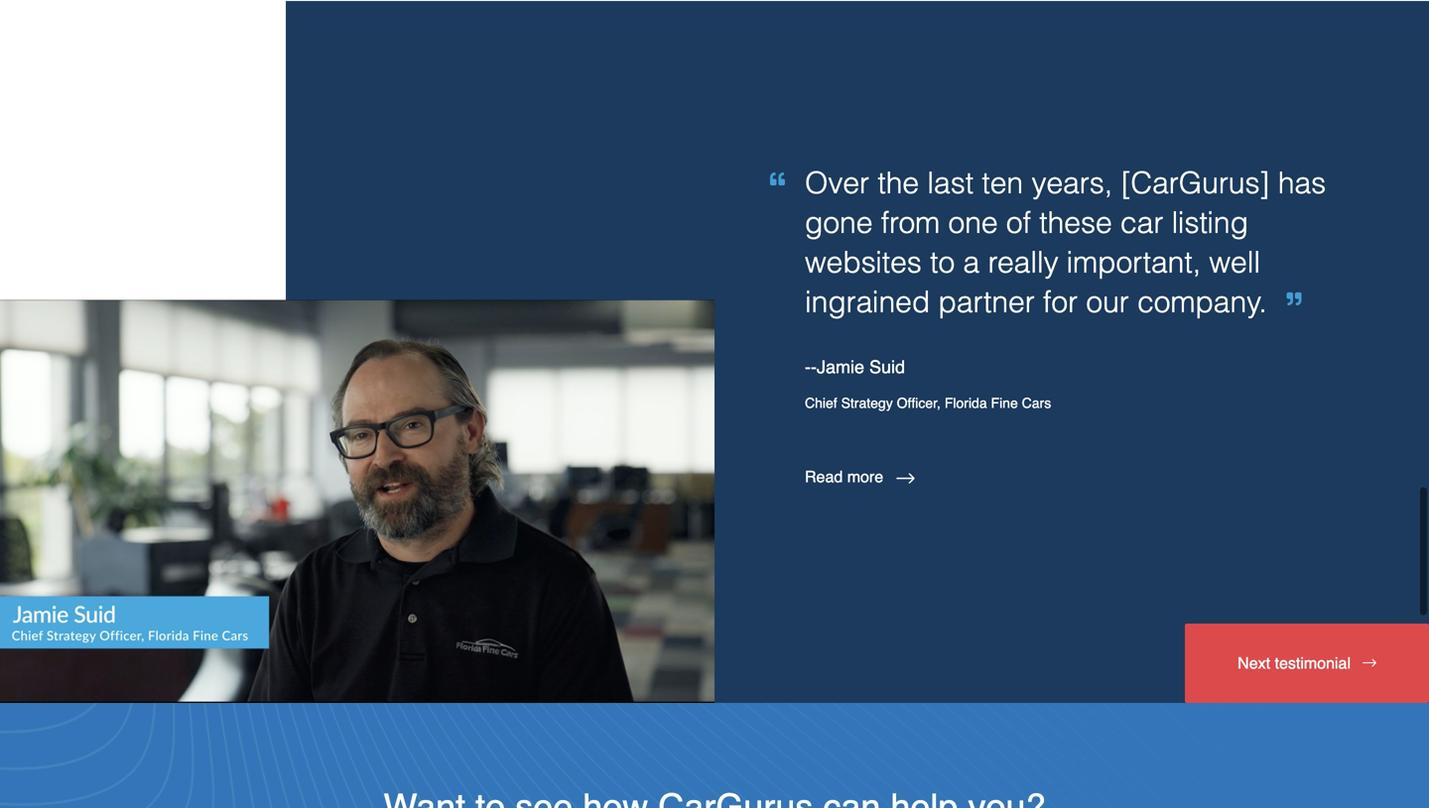 Task type: describe. For each thing, give the bounding box(es) containing it.
1 - from the left
[[805, 357, 811, 378]]

next testimonial
[[1238, 654, 1351, 673]]

more
[[847, 468, 883, 486]]

to
[[930, 246, 955, 280]]

cars
[[1022, 395, 1051, 411]]

quote right image
[[1287, 292, 1302, 307]]

testimonial
[[1275, 654, 1351, 673]]

from
[[881, 206, 940, 240]]

our
[[1086, 285, 1129, 320]]

has
[[1278, 166, 1326, 200]]

suid
[[869, 357, 905, 378]]

fine
[[991, 395, 1018, 411]]

ten
[[982, 166, 1023, 200]]

read
[[805, 468, 843, 486]]

officer,
[[897, 395, 941, 411]]

years,
[[1032, 166, 1113, 200]]

next
[[1238, 654, 1270, 673]]

important,
[[1067, 246, 1201, 280]]

car
[[1120, 206, 1163, 240]]

for
[[1043, 285, 1078, 320]]

--jamie suid
[[805, 357, 905, 378]]

a
[[963, 246, 980, 280]]

2 - from the left
[[811, 357, 817, 378]]

last
[[927, 166, 974, 200]]

the
[[878, 166, 919, 200]]

jamie
[[817, 357, 864, 378]]

long arrow right image for more
[[895, 465, 916, 489]]

quote left image
[[770, 172, 785, 187]]

chief
[[805, 395, 837, 411]]



Task type: vqa. For each thing, say whether or not it's contained in the screenshot.
2nd - from left
yes



Task type: locate. For each thing, give the bounding box(es) containing it.
next testimonial button
[[1185, 624, 1429, 704]]

- up chief
[[811, 357, 817, 378]]

company.
[[1137, 285, 1267, 320]]

listing
[[1172, 206, 1248, 240]]

these
[[1039, 206, 1112, 240]]

one
[[948, 206, 998, 240]]

[cargurus]
[[1121, 166, 1270, 200]]

websites
[[805, 246, 922, 280]]

1 vertical spatial long arrow right image
[[1363, 655, 1377, 671]]

florida fine cars pic image
[[0, 80, 715, 704]]

- left jamie
[[805, 357, 811, 378]]

well
[[1209, 246, 1260, 280]]

ingrained
[[805, 285, 930, 320]]

read more link
[[805, 465, 1354, 489]]

strategy
[[841, 395, 893, 411]]

long arrow right image right testimonial
[[1363, 655, 1377, 671]]

long arrow right image for testimonial
[[1363, 655, 1377, 671]]

over
[[805, 166, 869, 200]]

0 horizontal spatial long arrow right image
[[895, 465, 916, 489]]

of
[[1006, 206, 1031, 240]]

partner
[[938, 285, 1035, 320]]

long arrow right image inside next testimonial button
[[1363, 655, 1377, 671]]

gone
[[805, 206, 873, 240]]

over the last ten years, [cargurus] has gone from one of these car listing websites to a really important, well ingrained partner for our company.
[[805, 166, 1326, 320]]

long arrow right image
[[895, 465, 916, 489], [1363, 655, 1377, 671]]

read more
[[805, 468, 883, 486]]

0 vertical spatial long arrow right image
[[895, 465, 916, 489]]

1 horizontal spatial long arrow right image
[[1363, 655, 1377, 671]]

-
[[805, 357, 811, 378], [811, 357, 817, 378]]

chief strategy officer, florida fine cars
[[805, 395, 1051, 411]]

long arrow right image right more at right bottom
[[895, 465, 916, 489]]

really
[[988, 246, 1059, 280]]

florida
[[945, 395, 987, 411]]



